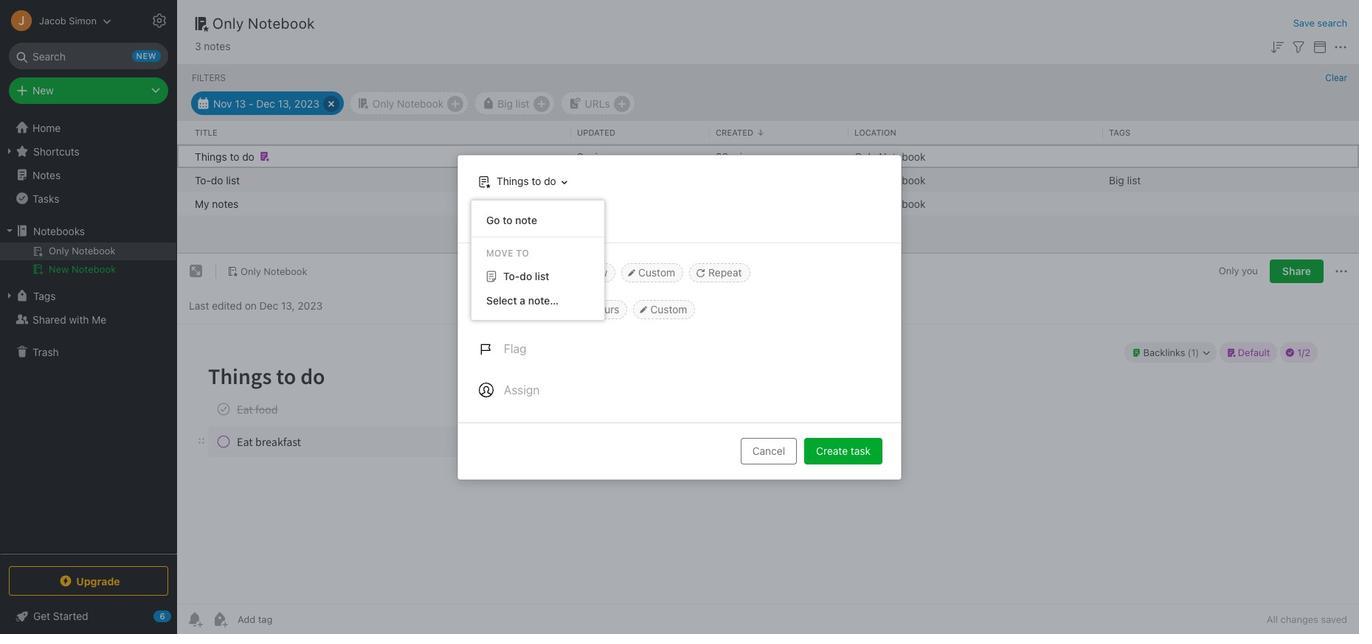Task type: locate. For each thing, give the bounding box(es) containing it.
on
[[245, 299, 257, 312]]

0 vertical spatial new
[[32, 84, 54, 97]]

0 horizontal spatial big
[[498, 97, 513, 110]]

13, inside 'button'
[[278, 97, 292, 110]]

2023 right -
[[294, 97, 319, 110]]

things down title
[[195, 150, 227, 163]]

notes inside row group
[[212, 197, 239, 210]]

do
[[242, 150, 254, 163], [211, 174, 223, 186], [544, 175, 556, 187], [520, 270, 532, 282]]

to-do list up a
[[503, 270, 549, 282]]

0 vertical spatial custom button
[[621, 263, 683, 282]]

1 vertical spatial only notebook button
[[222, 261, 312, 282]]

things to do up the note
[[497, 175, 556, 187]]

ago for 26 min ago
[[751, 150, 769, 163]]

min for 26
[[731, 150, 748, 163]]

1 things to do button from the left
[[471, 171, 572, 192]]

assign
[[504, 383, 540, 397]]

all changes saved
[[1267, 614, 1347, 626]]

share
[[1282, 265, 1311, 277]]

dropdown list menu
[[472, 209, 604, 311]]

min right 8
[[586, 150, 604, 163]]

0 vertical spatial things to do
[[195, 150, 254, 163]]

dec right -
[[256, 97, 275, 110]]

0 vertical spatial notes
[[204, 40, 231, 52]]

in inside 'button'
[[509, 303, 518, 315]]

1 row group from the top
[[177, 121, 1359, 145]]

1 vertical spatial 13,
[[281, 299, 295, 312]]

row group
[[177, 121, 1359, 145], [177, 145, 1359, 215]]

cell
[[0, 243, 176, 260]]

13,
[[278, 97, 292, 110], [281, 299, 295, 312]]

custom left repeat button
[[638, 266, 675, 279]]

to- down move to
[[503, 270, 520, 282]]

tasks
[[32, 192, 59, 205]]

only notebook button inside "note window" element
[[222, 261, 312, 282]]

in left the 4
[[572, 303, 580, 315]]

repeat button
[[689, 263, 750, 282]]

notes
[[204, 40, 231, 52], [212, 197, 239, 210]]

new for new
[[32, 84, 54, 97]]

custom button right hours
[[633, 300, 695, 319]]

nov 13 - dec 13, 2023 button
[[191, 92, 344, 115]]

to right go
[[503, 214, 513, 226]]

ago right 6
[[606, 197, 624, 210]]

custom button
[[621, 263, 683, 282], [633, 300, 695, 319]]

1 vertical spatial things to do
[[497, 175, 556, 187]]

ago
[[606, 150, 624, 163], [751, 150, 769, 163], [606, 197, 624, 210]]

things inside go to note or move task field
[[497, 175, 529, 187]]

row group down the created
[[177, 145, 1359, 215]]

title
[[195, 127, 217, 137]]

1 vertical spatial big list
[[1109, 174, 1141, 186]]

min for 8
[[586, 150, 604, 163]]

notebook inside new notebook button
[[72, 263, 116, 275]]

2 things to do button from the left
[[474, 171, 572, 192]]

in
[[509, 303, 518, 315], [572, 303, 580, 315]]

only notebook button
[[350, 92, 469, 115], [222, 261, 312, 282]]

8 min ago
[[577, 150, 624, 163]]

0 horizontal spatial things
[[195, 150, 227, 163]]

0 horizontal spatial to-do list
[[195, 174, 240, 186]]

2 row group from the top
[[177, 145, 1359, 215]]

1 horizontal spatial only notebook button
[[350, 92, 469, 115]]

notes right the my
[[212, 197, 239, 210]]

6 min ago
[[577, 197, 624, 210]]

big
[[498, 97, 513, 110], [1109, 174, 1124, 186]]

tree
[[0, 116, 177, 553]]

row group containing things to do
[[177, 145, 1359, 215]]

to-do list
[[195, 174, 240, 186], [503, 270, 549, 282]]

1 vertical spatial custom button
[[633, 300, 695, 319]]

0 horizontal spatial tags
[[33, 290, 56, 302]]

share button
[[1270, 260, 1324, 283]]

min
[[586, 150, 604, 163], [731, 150, 748, 163], [586, 197, 604, 210]]

1 horizontal spatial to-
[[503, 270, 520, 282]]

2023 right "on"
[[298, 299, 323, 312]]

ago down updated
[[606, 150, 624, 163]]

13, right -
[[278, 97, 292, 110]]

things to do down title
[[195, 150, 254, 163]]

1 vertical spatial notes
[[212, 197, 239, 210]]

filters
[[192, 72, 226, 83]]

1 horizontal spatial things to do
[[497, 175, 556, 187]]

created
[[716, 127, 753, 137]]

0 vertical spatial to-do list
[[195, 174, 240, 186]]

new up home
[[32, 84, 54, 97]]

custom button for tomorrow
[[621, 263, 683, 282]]

1 in from the left
[[509, 303, 518, 315]]

1 vertical spatial to-
[[503, 270, 520, 282]]

list inside menu
[[535, 270, 549, 282]]

new button
[[9, 77, 168, 104]]

expand notebooks image
[[4, 225, 15, 237]]

ago down the created
[[751, 150, 769, 163]]

do down -
[[242, 150, 254, 163]]

new
[[32, 84, 54, 97], [49, 263, 69, 275]]

Enter task text field
[[503, 207, 883, 228]]

0 vertical spatial big
[[498, 97, 513, 110]]

0 horizontal spatial things to do
[[195, 150, 254, 163]]

min right 6
[[586, 197, 604, 210]]

notes for 3 notes
[[204, 40, 231, 52]]

13, inside "note window" element
[[281, 299, 295, 312]]

0 vertical spatial dec
[[256, 97, 275, 110]]

expand tags image
[[4, 290, 15, 302]]

2023 for nov 13 - dec 13, 2023
[[294, 97, 319, 110]]

13, for on
[[281, 299, 295, 312]]

last
[[189, 299, 209, 312]]

0 horizontal spatial big list
[[498, 97, 530, 110]]

custom button for in 4 hours
[[633, 300, 695, 319]]

flag
[[504, 342, 527, 355]]

me
[[92, 313, 106, 326]]

1 vertical spatial tags
[[33, 290, 56, 302]]

0 horizontal spatial to-
[[195, 174, 211, 186]]

in for in 4 hours
[[572, 303, 580, 315]]

2 in from the left
[[572, 303, 580, 315]]

1 horizontal spatial to-do list
[[503, 270, 549, 282]]

custom right hours
[[650, 303, 687, 315]]

1 vertical spatial dec
[[259, 299, 278, 312]]

1
[[521, 303, 525, 315]]

tree containing home
[[0, 116, 177, 553]]

things to do
[[195, 150, 254, 163], [497, 175, 556, 187]]

Go to note or move task field
[[471, 171, 572, 192]]

notebook
[[248, 15, 315, 32], [397, 97, 444, 110], [879, 150, 926, 163], [879, 174, 926, 186], [879, 197, 926, 210], [72, 263, 116, 275], [264, 265, 307, 277]]

0 vertical spatial things
[[195, 150, 227, 163]]

1 horizontal spatial tags
[[1109, 127, 1131, 137]]

2023 inside "note window" element
[[298, 299, 323, 312]]

notes for my notes
[[212, 197, 239, 210]]

create task button
[[804, 438, 883, 465]]

things to do inside row group
[[195, 150, 254, 163]]

notes right 3
[[204, 40, 231, 52]]

0 horizontal spatial only notebook button
[[222, 261, 312, 282]]

new inside popup button
[[32, 84, 54, 97]]

to- inside dropdown list menu
[[503, 270, 520, 282]]

to up go to note link
[[532, 175, 541, 187]]

note window element
[[177, 254, 1359, 635]]

shared
[[32, 313, 66, 326]]

-
[[249, 97, 253, 110]]

2023 inside 'button'
[[294, 97, 319, 110]]

custom for in 4 hours
[[650, 303, 687, 315]]

1 horizontal spatial in
[[572, 303, 580, 315]]

things up the go to note
[[497, 175, 529, 187]]

1 horizontal spatial big
[[1109, 174, 1124, 186]]

new notebook button
[[0, 260, 176, 278]]

0 vertical spatial 13,
[[278, 97, 292, 110]]

to inside field
[[532, 175, 541, 187]]

custom button left repeat button
[[621, 263, 683, 282]]

1 vertical spatial to-do list
[[503, 270, 549, 282]]

1 horizontal spatial things
[[497, 175, 529, 187]]

3 notes
[[195, 40, 231, 52]]

edited
[[212, 299, 242, 312]]

only notebook inside "note window" element
[[241, 265, 307, 277]]

1 vertical spatial things
[[497, 175, 529, 187]]

a
[[520, 294, 525, 307]]

dec inside 'button'
[[256, 97, 275, 110]]

saved
[[1321, 614, 1347, 626]]

1 vertical spatial 2023
[[298, 299, 323, 312]]

dec inside "note window" element
[[259, 299, 278, 312]]

in left 1
[[509, 303, 518, 315]]

my notes
[[195, 197, 239, 210]]

changes
[[1281, 614, 1319, 626]]

my
[[195, 197, 209, 210]]

1 vertical spatial new
[[49, 263, 69, 275]]

0 vertical spatial tags
[[1109, 127, 1131, 137]]

big list
[[498, 97, 530, 110], [1109, 174, 1141, 186]]

tags
[[1109, 127, 1131, 137], [33, 290, 56, 302]]

trash
[[32, 346, 59, 358]]

to- up the my
[[195, 174, 211, 186]]

add a reminder image
[[186, 611, 204, 629]]

0 vertical spatial custom
[[638, 266, 675, 279]]

0 vertical spatial big list
[[498, 97, 530, 110]]

home link
[[0, 116, 177, 139]]

0 horizontal spatial in
[[509, 303, 518, 315]]

dec
[[256, 97, 275, 110], [259, 299, 278, 312]]

new inside button
[[49, 263, 69, 275]]

row group up the 26 min ago
[[177, 121, 1359, 145]]

hours
[[593, 303, 619, 315]]

save
[[1293, 17, 1315, 29]]

list
[[516, 97, 530, 110], [226, 174, 240, 186], [1127, 174, 1141, 186], [535, 270, 549, 282]]

to-do list up 'my notes'
[[195, 174, 240, 186]]

in inside button
[[572, 303, 580, 315]]

min right 26
[[731, 150, 748, 163]]

13, right "on"
[[281, 299, 295, 312]]

3
[[195, 40, 201, 52]]

1 horizontal spatial big list
[[1109, 174, 1141, 186]]

new down notebooks
[[49, 263, 69, 275]]

2023
[[294, 97, 319, 110], [298, 299, 323, 312]]

urls button
[[561, 92, 635, 115]]

notebooks link
[[0, 219, 176, 243]]

0 vertical spatial 2023
[[294, 97, 319, 110]]

in 1 hour
[[509, 303, 550, 315]]

nov 13 - dec 13, 2023
[[213, 97, 319, 110]]

do up a
[[520, 270, 532, 282]]

1 vertical spatial custom
[[650, 303, 687, 315]]

move
[[486, 248, 514, 259]]

do up go to note link
[[544, 175, 556, 187]]

None search field
[[19, 43, 158, 69]]

dec right "on"
[[259, 299, 278, 312]]



Task type: vqa. For each thing, say whether or not it's contained in the screenshot.
In for In 4 hours
yes



Task type: describe. For each thing, give the bounding box(es) containing it.
notebooks
[[33, 225, 85, 237]]

notes link
[[0, 163, 176, 187]]

to up 'my notes'
[[230, 150, 239, 163]]

location
[[855, 127, 896, 137]]

upgrade button
[[9, 567, 168, 596]]

cancel button
[[741, 438, 797, 465]]

0 vertical spatial to-
[[195, 174, 211, 186]]

move to
[[486, 248, 529, 259]]

13
[[235, 97, 246, 110]]

tomorrow button
[[552, 263, 616, 282]]

all
[[1267, 614, 1278, 626]]

repeat
[[709, 266, 742, 279]]

in for in 1 hour
[[509, 303, 518, 315]]

trash link
[[0, 340, 176, 364]]

Note Editor text field
[[177, 325, 1359, 604]]

nov
[[213, 97, 232, 110]]

new for new notebook
[[49, 263, 69, 275]]

do up 'my notes'
[[211, 174, 223, 186]]

create
[[816, 445, 848, 457]]

do inside menu
[[520, 270, 532, 282]]

assign button
[[470, 372, 549, 408]]

6
[[577, 197, 584, 210]]

note…
[[528, 294, 559, 307]]

clear button
[[1326, 72, 1347, 83]]

Search text field
[[19, 43, 158, 69]]

to-do list link
[[472, 263, 604, 290]]

big inside button
[[498, 97, 513, 110]]

you
[[1242, 265, 1258, 277]]

notebook inside "note window" element
[[264, 265, 307, 277]]

shortcuts
[[33, 145, 80, 158]]

in 4 hours button
[[564, 300, 628, 319]]

select a note…
[[486, 294, 559, 307]]

save search
[[1293, 17, 1347, 29]]

select a note… link
[[472, 290, 604, 311]]

settings image
[[151, 12, 168, 30]]

with
[[69, 313, 89, 326]]

1 vertical spatial big
[[1109, 174, 1124, 186]]

go to note
[[486, 214, 537, 226]]

dec for -
[[256, 97, 275, 110]]

new notebook group
[[0, 243, 176, 284]]

8
[[577, 150, 584, 163]]

hour
[[528, 303, 550, 315]]

26 min ago
[[716, 150, 769, 163]]

today
[[509, 266, 538, 279]]

shared with me
[[32, 313, 106, 326]]

tags inside row group
[[1109, 127, 1131, 137]]

2023 for last edited on dec 13, 2023
[[298, 299, 323, 312]]

0 vertical spatial only notebook button
[[350, 92, 469, 115]]

ago for 8 min ago
[[606, 150, 624, 163]]

create task
[[816, 445, 871, 457]]

home
[[32, 121, 61, 134]]

row group containing title
[[177, 121, 1359, 145]]

to up today
[[516, 248, 529, 259]]

today button
[[501, 263, 546, 282]]

note
[[515, 214, 537, 226]]

26
[[716, 150, 728, 163]]

go
[[486, 214, 500, 226]]

big list inside button
[[498, 97, 530, 110]]

cancel
[[752, 445, 785, 457]]

to-do list inside to-do list link
[[503, 270, 549, 282]]

big list button
[[475, 92, 555, 115]]

notes
[[32, 169, 61, 181]]

tomorrow
[[560, 266, 607, 279]]

flag button
[[470, 331, 535, 366]]

search
[[1317, 17, 1347, 29]]

in 1 hour button
[[501, 300, 558, 319]]

new notebook
[[49, 263, 116, 275]]

things to do inside button
[[497, 175, 556, 187]]

last edited on dec 13, 2023
[[189, 299, 323, 312]]

tags inside button
[[33, 290, 56, 302]]

expand note image
[[187, 263, 205, 280]]

custom for tomorrow
[[638, 266, 675, 279]]

min for 6
[[586, 197, 604, 210]]

task
[[851, 445, 871, 457]]

tags button
[[0, 284, 176, 308]]

shared with me link
[[0, 308, 176, 331]]

select
[[486, 294, 517, 307]]

shortcuts button
[[0, 139, 176, 163]]

tasks button
[[0, 187, 176, 210]]

save search button
[[1293, 16, 1347, 31]]

in 4 hours
[[572, 303, 619, 315]]

go to note link
[[472, 209, 604, 231]]

13, for -
[[278, 97, 292, 110]]

clear
[[1326, 72, 1347, 83]]

only you
[[1219, 265, 1258, 277]]

urls
[[585, 97, 610, 110]]

dec for on
[[259, 299, 278, 312]]

ago for 6 min ago
[[606, 197, 624, 210]]

upgrade
[[76, 575, 120, 588]]

add tag image
[[211, 611, 229, 629]]

4
[[583, 303, 590, 315]]

list inside button
[[516, 97, 530, 110]]

do inside go to note or move task field
[[544, 175, 556, 187]]

updated
[[577, 127, 615, 137]]



